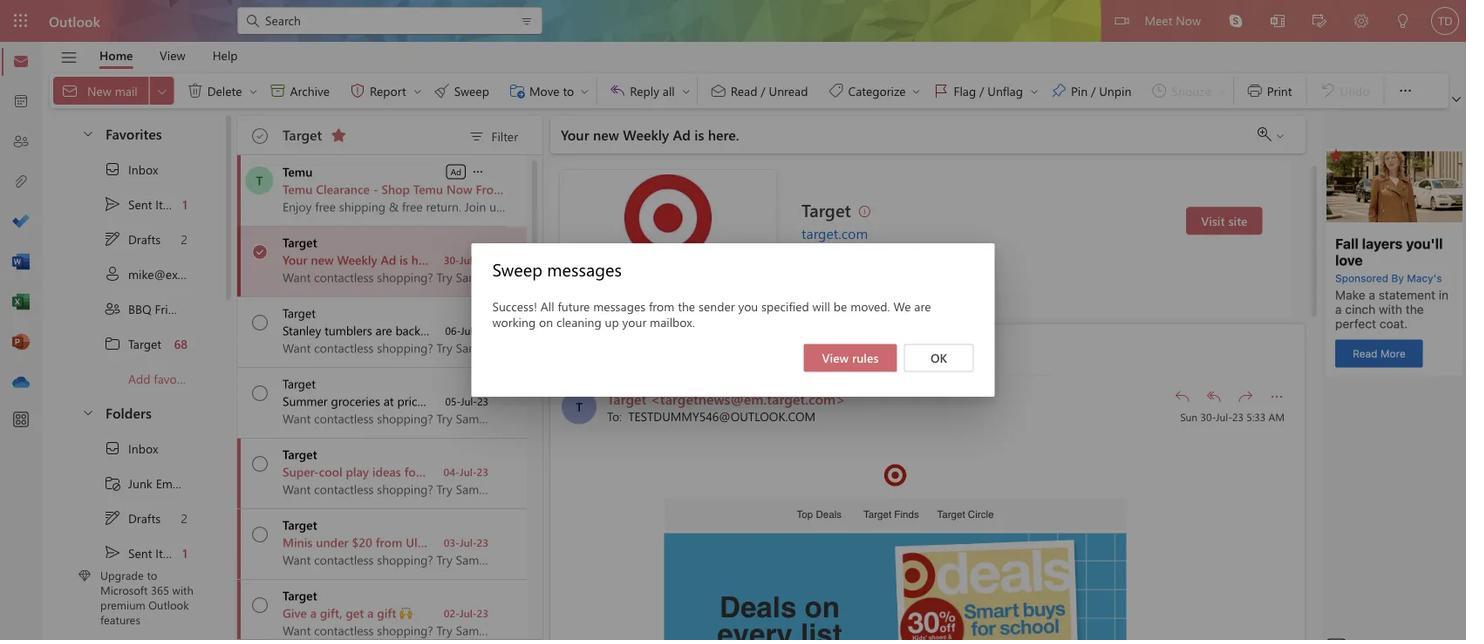 Task type: locate. For each thing, give the bounding box(es) containing it.
 button left favorites
[[72, 117, 102, 149]]

are left back
[[376, 322, 392, 339]]

here. up 🚨
[[412, 252, 439, 268]]

1 items from the top
[[156, 196, 185, 212]]

3  from the top
[[252, 315, 268, 331]]

 right 
[[1276, 131, 1286, 141]]

1 vertical spatial give
[[283, 605, 307, 621]]

for
[[404, 464, 420, 480]]

1  from the top
[[104, 161, 121, 178]]

is inside target your new weekly ad is here. 30-jul-23
[[400, 252, 408, 268]]

1  from the top
[[253, 128, 267, 142]]

2 select a conversation checkbox from the top
[[241, 368, 283, 406]]

summer
[[473, 464, 518, 480]]

1 up the mike@example.com
[[183, 196, 188, 212]]

jul- for super-cool play ideas for ultimate summer fun 😎
[[460, 465, 477, 479]]

1  from the top
[[104, 195, 121, 213]]

 tree item up ""
[[64, 222, 204, 257]]

1 vertical spatial drafts
[[128, 510, 161, 526]]

0 vertical spatial  sent items 1
[[104, 195, 188, 213]]

now left from
[[447, 181, 473, 197]]

1 inbox from the top
[[128, 161, 158, 177]]

0 vertical spatial microsoft
[[611, 289, 662, 305]]

0 vertical spatial 1
[[183, 196, 188, 212]]

 inside checkbox
[[252, 315, 268, 331]]

upgrade
[[100, 568, 144, 583]]

 tree item
[[64, 291, 204, 326]]

 left the summer
[[252, 386, 268, 401]]

1 vertical spatial t
[[576, 399, 583, 415]]

your
[[561, 125, 589, 144], [283, 252, 308, 268]]

23 right 03-
[[477, 536, 489, 550]]

 up ""
[[104, 195, 121, 213]]

1 horizontal spatial give
[[584, 289, 607, 305]]

jul- inside target your new weekly ad is here. 30-jul-23
[[460, 253, 477, 267]]

t left to:
[[576, 399, 583, 415]]


[[104, 300, 121, 318]]

 drafts for 
[[104, 510, 161, 527]]

 inbox down favorites tree item
[[104, 161, 158, 178]]

target up super-
[[283, 446, 317, 462]]

Select a conversation checkbox
[[241, 227, 283, 264], [241, 368, 283, 406], [241, 439, 283, 476], [241, 510, 283, 547], [241, 580, 283, 618]]

view left help
[[160, 47, 185, 63]]

target up target.com
[[802, 198, 851, 221]]

are right we
[[915, 298, 931, 314]]

0 horizontal spatial a
[[310, 605, 317, 621]]

 drafts up the  tree item
[[104, 230, 161, 248]]

microsoft inside upgrade to microsoft 365 with premium outlook features
[[100, 583, 148, 598]]

 for 
[[104, 161, 121, 178]]

1 horizontal spatial target heading
[[784, 172, 944, 225]]

 tree item
[[64, 152, 204, 187], [64, 431, 204, 466]]

 up 
[[104, 440, 121, 457]]

give right 
[[584, 289, 607, 305]]

5  from the top
[[252, 456, 268, 472]]

 button for folders
[[72, 396, 102, 428]]

0 vertical spatial 
[[104, 161, 121, 178]]

not useful
[[877, 289, 933, 305]]

0 vertical spatial new
[[593, 125, 619, 144]]

 tree item for 
[[64, 222, 204, 257]]

your up  checkbox
[[283, 252, 308, 268]]

not
[[877, 289, 897, 305]]

specified
[[762, 298, 810, 314]]

1 vertical spatial  drafts
[[104, 510, 161, 527]]

1 vertical spatial 
[[253, 244, 267, 258]]

0 horizontal spatial is
[[400, 252, 408, 268]]

 inbox for 
[[104, 161, 158, 178]]

1  from the top
[[104, 230, 121, 248]]

drafts
[[128, 231, 161, 247], [128, 510, 161, 526]]

2 drafts from the top
[[128, 510, 161, 526]]

1  button from the top
[[72, 117, 102, 149]]

0 vertical spatial 30-
[[444, 253, 460, 267]]


[[1050, 82, 1068, 99]]

ok button
[[904, 344, 974, 372]]

1 vertical spatial messages
[[594, 298, 646, 314]]

0 vertical spatial view
[[160, 47, 185, 63]]

none text field containing to:
[[607, 408, 1168, 424]]

 inside select all messages option
[[252, 128, 268, 144]]

drafts down  junk email
[[128, 510, 161, 526]]

4 select a conversation checkbox from the top
[[241, 510, 283, 547]]

drafts up the  tree item
[[128, 231, 161, 247]]

0 horizontal spatial at
[[384, 393, 394, 409]]

are
[[915, 298, 931, 314], [376, 322, 392, 339]]

sweep inside  sweep
[[454, 82, 489, 98]]

print
[[1268, 82, 1293, 98]]

sent up to
[[128, 545, 152, 561]]

 inside folders tree item
[[81, 405, 95, 419]]

premium
[[100, 597, 145, 613]]

0 vertical spatial  tree item
[[64, 187, 204, 222]]

0 vertical spatial t
[[256, 172, 263, 188]]

1 horizontal spatial microsoft
[[611, 289, 662, 305]]

here. inside target your new weekly ad is here. 30-jul-23
[[412, 252, 439, 268]]

0 vertical spatial 
[[253, 128, 267, 142]]

home
[[99, 47, 133, 63]]

0 horizontal spatial target image
[[562, 390, 597, 424]]

on inside email message element
[[805, 591, 840, 624]]

1 horizontal spatial sweep
[[493, 257, 543, 281]]

to do image
[[12, 214, 30, 231]]

sweep right  at the top left of page
[[454, 82, 489, 98]]

1 vertical spatial  sent items 1
[[104, 544, 188, 562]]

23 down from
[[477, 253, 489, 267]]

 inside select all messages option
[[253, 128, 267, 142]]

 inside favorites tree item
[[81, 126, 95, 140]]

0 vertical spatial 
[[104, 195, 121, 213]]

target image
[[562, 390, 597, 424], [883, 463, 908, 488]]

 inbox inside favorites tree
[[104, 161, 158, 178]]

2 / from the left
[[1091, 82, 1096, 98]]

1 vertical spatial are
[[376, 322, 392, 339]]

 bbq friends
[[104, 300, 194, 318]]

23 left 5:33
[[1233, 410, 1244, 424]]

a right get
[[367, 605, 374, 621]]

 tree item down junk
[[64, 501, 204, 536]]

1 / from the left
[[761, 82, 766, 98]]

1 1 from the top
[[183, 196, 188, 212]]

 tree item
[[64, 187, 204, 222], [64, 536, 204, 571]]

0 vertical spatial deals
[[816, 509, 842, 520]]

1 vertical spatial outlook
[[149, 597, 189, 613]]

0 vertical spatial give
[[584, 289, 607, 305]]

to: testdummy546@outlook.com
[[607, 408, 816, 424]]

1 vertical spatial items
[[156, 545, 185, 561]]

target finds
[[864, 509, 919, 520]]

new inside target your new weekly ad is here. 30-jul-23
[[311, 252, 334, 268]]

drafts inside tree
[[128, 510, 161, 526]]

 button left folders
[[72, 396, 102, 428]]

 tree item down favorites tree item
[[64, 187, 204, 222]]

 for favorites
[[81, 126, 95, 140]]

1 vertical spatial 30-
[[1201, 410, 1216, 424]]

3 select a conversation checkbox from the top
[[241, 439, 283, 476]]

1 horizontal spatial a
[[367, 605, 374, 621]]

4  from the top
[[252, 386, 268, 401]]

0 vertical spatial here.
[[708, 125, 740, 144]]

drafts for 
[[128, 231, 161, 247]]

2  tree item from the top
[[64, 536, 204, 571]]

favorite
[[154, 371, 194, 387]]

1 horizontal spatial from
[[649, 298, 675, 314]]

1 vertical spatial weekly
[[337, 252, 377, 268]]

new
[[593, 125, 619, 144], [311, 252, 334, 268]]

add
[[128, 371, 151, 387]]

inbox up  junk email
[[128, 440, 158, 457]]

 read / unread
[[710, 82, 808, 99]]

1 vertical spatial 
[[104, 510, 121, 527]]

target inside target your new weekly ad is here. 30-jul-23
[[283, 234, 317, 250]]

target right 
[[128, 336, 161, 352]]

2  inbox from the top
[[104, 440, 158, 457]]

 left "minis"
[[252, 527, 268, 543]]

under
[[316, 534, 349, 551]]

0 vertical spatial  drafts
[[104, 230, 161, 248]]

05-jul-23
[[445, 394, 489, 408]]

cleaning
[[557, 314, 602, 330]]

 tree item up 365
[[64, 536, 204, 571]]

2 1 from the top
[[183, 545, 188, 561]]

23 right 04-
[[477, 465, 489, 479]]

23 right 06-
[[477, 324, 489, 338]]

tab list inside deals on application
[[86, 42, 251, 69]]

2 inbox from the top
[[128, 440, 158, 457]]

your inside target your new weekly ad is here. 30-jul-23
[[283, 252, 308, 268]]

tree
[[64, 431, 204, 640]]

super-cool play ideas for ultimate summer fun 😎
[[283, 464, 556, 480]]

ok
[[931, 350, 948, 366]]

summer
[[283, 393, 328, 409]]

 inside select a conversation checkbox
[[253, 244, 267, 258]]

1 up with
[[183, 545, 188, 561]]

23 for give a gift, get a gift 🙌
[[477, 606, 489, 620]]

1 vertical spatial sent
[[128, 545, 152, 561]]

tab list containing home
[[86, 42, 251, 69]]

 inbox up the  "tree item"
[[104, 440, 158, 457]]

give microsoft feedback about this feature. element
[[584, 289, 822, 305]]

premium features image
[[79, 570, 91, 582]]

 for your new weekly ad is here.'s select a conversation checkbox
[[253, 244, 267, 258]]

inbox inside favorites tree
[[128, 161, 158, 177]]

folders
[[106, 403, 152, 422]]

2  from the top
[[104, 544, 121, 562]]

target heading
[[283, 116, 353, 154], [784, 172, 944, 225]]

 tree item
[[64, 222, 204, 257], [64, 501, 204, 536]]

 tree item for 
[[64, 501, 204, 536]]


[[1247, 82, 1264, 99]]

2 2 from the top
[[181, 510, 188, 526]]

inbox down favorites tree item
[[128, 161, 158, 177]]

0 vertical spatial ad
[[673, 125, 691, 144]]

1  tree item from the top
[[64, 222, 204, 257]]

give inside the  give microsoft feedback about this feature.
[[584, 289, 607, 305]]

2  from the top
[[253, 244, 267, 258]]

 for minis
[[252, 527, 268, 543]]

at right 03-
[[473, 534, 484, 551]]

select a conversation checkbox down temu icon
[[241, 227, 283, 264]]

30- right sun
[[1201, 410, 1216, 424]]

sweep messages dialog
[[0, 0, 1467, 640]]


[[710, 82, 727, 99]]

0 horizontal spatial here.
[[412, 252, 439, 268]]

0 horizontal spatial /
[[761, 82, 766, 98]]

outlook down to
[[149, 597, 189, 613]]

0 vertical spatial  button
[[72, 117, 102, 149]]

outlook inside upgrade to microsoft 365 with premium outlook features
[[149, 597, 189, 613]]

23 for stanley tumblers are back 🚨
[[477, 324, 489, 338]]

1 sent from the top
[[128, 196, 152, 212]]

2  button from the top
[[72, 396, 102, 428]]

ideas
[[372, 464, 401, 480]]

success!   all future messages from the sender you specified will be moved. we are working on cleaning up your mailbox.
[[493, 298, 931, 330]]

/ right pin
[[1091, 82, 1096, 98]]

upgrade to microsoft 365 with premium outlook features
[[100, 568, 194, 627]]

 tree item
[[64, 257, 237, 291]]

jul- for stanley tumblers are back 🚨
[[461, 324, 477, 338]]

1 vertical spatial 1
[[183, 545, 188, 561]]

items up to
[[156, 545, 185, 561]]

1 vertical spatial 
[[104, 440, 121, 457]]

0 vertical spatial items
[[156, 196, 185, 212]]

23 left the 🍉
[[477, 394, 489, 408]]

🙌
[[400, 605, 412, 621]]

this
[[752, 289, 771, 305]]

 up temu icon
[[252, 128, 268, 144]]

circle
[[968, 509, 994, 520]]

1 2 from the top
[[181, 231, 188, 247]]

visit site button
[[1187, 207, 1263, 235]]

top deals
[[797, 509, 842, 520]]

 archive
[[269, 82, 330, 99]]

 drafts down the  "tree item"
[[104, 510, 161, 527]]

t inside popup button
[[576, 399, 583, 415]]

target up stanley
[[283, 305, 316, 321]]

drafts inside favorites tree
[[128, 231, 161, 247]]

/ right read
[[761, 82, 766, 98]]

microsoft inside the  give microsoft feedback about this feature.
[[611, 289, 662, 305]]

2  sent items 1 from the top
[[104, 544, 188, 562]]

0 horizontal spatial 30-
[[444, 253, 460, 267]]

 sweep
[[433, 82, 489, 99]]


[[104, 265, 121, 283]]

 button inside favorites tree item
[[72, 117, 102, 149]]

excel image
[[12, 294, 30, 311]]

1 vertical spatial at
[[473, 534, 484, 551]]

1 vertical spatial target image
[[883, 463, 908, 488]]

/ for 
[[1091, 82, 1096, 98]]

30- inside target your new weekly ad is here. 30-jul-23
[[444, 253, 460, 267]]

1 vertical spatial 2
[[181, 510, 188, 526]]

1 vertical spatial  inbox
[[104, 440, 158, 457]]

deals on application
[[0, 0, 1467, 640]]

 sent items 1 up to
[[104, 544, 188, 562]]

your right "filter"
[[561, 125, 589, 144]]

from left 'the'
[[649, 298, 675, 314]]

04-
[[444, 465, 460, 479]]

useful
[[901, 289, 933, 305]]

1 horizontal spatial your
[[561, 125, 589, 144]]

0 vertical spatial on
[[539, 314, 553, 330]]

 up temu icon
[[253, 128, 267, 142]]

at left 'prices'
[[384, 393, 394, 409]]

0 vertical spatial messages
[[547, 257, 622, 281]]

6  from the top
[[252, 527, 268, 543]]

1 vertical spatial inbox
[[128, 440, 158, 457]]

0 vertical spatial are
[[915, 298, 931, 314]]

2 items from the top
[[156, 545, 185, 561]]

/ for 
[[761, 82, 766, 98]]

0 vertical spatial from
[[649, 298, 675, 314]]

0 horizontal spatial view
[[160, 47, 185, 63]]

0 vertical spatial now
[[1176, 12, 1201, 28]]

1 vertical spatial from
[[376, 534, 403, 551]]

unpin
[[1100, 82, 1132, 98]]

1 inside tree
[[183, 545, 188, 561]]

target image containing t
[[562, 390, 597, 424]]

2 a from the left
[[367, 605, 374, 621]]

 drafts inside favorites tree
[[104, 230, 161, 248]]

 up "upgrade"
[[104, 544, 121, 562]]

1 vertical spatial  tree item
[[64, 431, 204, 466]]

5 select a conversation checkbox from the top
[[241, 580, 283, 618]]

1 horizontal spatial now
[[1176, 12, 1201, 28]]

23 right 02-
[[477, 606, 489, 620]]

2 vertical spatial ad
[[381, 252, 396, 268]]

microsoft for 
[[611, 289, 662, 305]]

target image left to:
[[562, 390, 597, 424]]

05-
[[445, 394, 461, 408]]

testdummy546@outlook.com button
[[628, 408, 816, 424]]

a left the gift,
[[310, 605, 317, 621]]

manage
[[805, 341, 849, 358]]

messages up 
[[547, 257, 622, 281]]

0 horizontal spatial outlook
[[49, 11, 100, 30]]


[[104, 195, 121, 213], [104, 544, 121, 562]]

0 horizontal spatial new
[[311, 252, 334, 268]]

0 vertical spatial  tree item
[[64, 222, 204, 257]]

30- up 06-
[[444, 253, 460, 267]]

2  tree item from the top
[[64, 501, 204, 536]]

/
[[761, 82, 766, 98], [1091, 82, 1096, 98]]

messages
[[547, 257, 622, 281], [594, 298, 646, 314]]

view for view rules
[[822, 350, 849, 366]]

tab list
[[86, 42, 251, 69]]


[[104, 475, 121, 492]]


[[269, 82, 287, 99]]

calendar image
[[12, 93, 30, 111]]

select a conversation checkbox left cool
[[241, 439, 283, 476]]

0 horizontal spatial ad
[[381, 252, 396, 268]]

 tree item up junk
[[64, 431, 204, 466]]

 button inside folders tree item
[[72, 396, 102, 428]]

temu
[[283, 164, 313, 180], [283, 181, 313, 197], [413, 181, 443, 197]]

feedback
[[665, 289, 714, 305]]

t down select all messages option
[[256, 172, 263, 188]]

0 vertical spatial drafts
[[128, 231, 161, 247]]

 for 
[[104, 230, 121, 248]]

 left folders
[[81, 405, 95, 419]]

email message element
[[551, 324, 1305, 640]]

0 vertical spatial  tree item
[[64, 152, 204, 187]]

1 drafts from the top
[[128, 231, 161, 247]]

meet
[[1145, 12, 1173, 28]]

the
[[678, 298, 696, 314]]

items up  mike@example.com at left
[[156, 196, 185, 212]]

tags group
[[701, 73, 1230, 108]]

2  from the top
[[252, 244, 268, 260]]

 left stanley
[[252, 315, 268, 331]]

1 vertical spatial  tree item
[[64, 536, 204, 571]]

t for 'target' icon containing t
[[576, 399, 583, 415]]

1 vertical spatial sweep
[[493, 257, 543, 281]]

now inside message list list box
[[447, 181, 473, 197]]

1  tree item from the top
[[64, 152, 204, 187]]

 sent items 1 inside favorites tree
[[104, 195, 188, 213]]

sweep messages heading
[[472, 243, 995, 298]]

None text field
[[607, 408, 1168, 424]]

inbox
[[128, 161, 158, 177], [128, 440, 158, 457]]

1 horizontal spatial 30-
[[1201, 410, 1216, 424]]

1  drafts from the top
[[104, 230, 161, 248]]

2  from the top
[[104, 440, 121, 457]]

1 select a conversation checkbox from the top
[[241, 227, 283, 264]]

target image up target finds
[[883, 463, 908, 488]]

t inside list box
[[256, 172, 263, 188]]

2 down email
[[181, 510, 188, 526]]

microsoft up features
[[100, 583, 148, 598]]

2 up the mike@example.com
[[181, 231, 188, 247]]

1
[[183, 196, 188, 212], [183, 545, 188, 561]]

 left super-
[[252, 456, 268, 472]]

0 vertical spatial target heading
[[283, 116, 353, 154]]

0 horizontal spatial your
[[283, 252, 308, 268]]

from inside success!   all future messages from the sender you specified will be moved. we are working on cleaning up your mailbox.
[[649, 298, 675, 314]]

target  target.com
[[802, 198, 871, 242]]

0 vertical spatial outlook
[[49, 11, 100, 30]]

target down clearance
[[283, 234, 317, 250]]

target left 'circle'
[[937, 509, 966, 520]]

0 horizontal spatial from
[[376, 534, 403, 551]]

shop
[[382, 181, 410, 197]]

 inside favorites tree
[[104, 230, 121, 248]]

target inside  target
[[128, 336, 161, 352]]

sent inside favorites tree
[[128, 196, 152, 212]]


[[104, 230, 121, 248], [104, 510, 121, 527]]

add favorite
[[128, 371, 194, 387]]

0 horizontal spatial microsoft
[[100, 583, 148, 598]]

on
[[539, 314, 553, 330], [805, 591, 840, 624]]

1 vertical spatial on
[[805, 591, 840, 624]]

view inside button
[[160, 47, 185, 63]]

1 horizontal spatial outlook
[[149, 597, 189, 613]]

0 vertical spatial weekly
[[623, 125, 669, 144]]

sweep inside heading
[[493, 257, 543, 281]]

outlook up the 
[[49, 11, 100, 30]]

 left favorites
[[81, 126, 95, 140]]

 sent items 1
[[104, 195, 188, 213], [104, 544, 188, 562]]

23
[[477, 253, 489, 267], [477, 324, 489, 338], [477, 394, 489, 408], [1233, 410, 1244, 424], [477, 465, 489, 479], [477, 536, 489, 550], [477, 606, 489, 620]]

1 horizontal spatial t
[[576, 399, 583, 415]]

top
[[797, 509, 813, 520]]

0 vertical spatial 
[[104, 230, 121, 248]]

temu image
[[246, 167, 274, 195]]

1 horizontal spatial are
[[915, 298, 931, 314]]

0 horizontal spatial deals
[[720, 591, 797, 624]]

 give microsoft feedback about this feature.
[[559, 289, 815, 308]]

02-
[[444, 606, 460, 620]]

7  from the top
[[252, 598, 268, 613]]

select a conversation checkbox down super-
[[241, 510, 283, 547]]

a
[[310, 605, 317, 621], [367, 605, 374, 621]]

2 inside favorites tree
[[181, 231, 188, 247]]

microsoft up your
[[611, 289, 662, 305]]

here. down 
[[708, 125, 740, 144]]

/ inside  pin / unpin
[[1091, 82, 1096, 98]]

1 vertical spatial here.
[[412, 252, 439, 268]]

 down favorites tree item
[[104, 161, 121, 178]]

deals on link
[[664, 534, 1127, 640]]

0 vertical spatial at
[[384, 393, 394, 409]]

Select all messages checkbox
[[248, 124, 272, 148]]

from right $20
[[376, 534, 403, 551]]

select a conversation checkbox down stanley
[[241, 368, 283, 406]]

 for summer
[[252, 386, 268, 401]]

1  sent items 1 from the top
[[104, 195, 188, 213]]

message list list box
[[237, 155, 556, 640]]

1 horizontal spatial ad
[[451, 166, 462, 178]]

outlook
[[49, 11, 100, 30], [149, 597, 189, 613]]

 button
[[1169, 383, 1197, 411]]

1  from the top
[[252, 128, 268, 144]]

give inside message list list box
[[283, 605, 307, 621]]

1 horizontal spatial on
[[805, 591, 840, 624]]

future
[[558, 298, 590, 314]]

1  inbox from the top
[[104, 161, 158, 178]]

messages right future
[[594, 298, 646, 314]]

give
[[584, 289, 607, 305], [283, 605, 307, 621]]

 up ""
[[104, 230, 121, 248]]

 inside favorites tree
[[104, 161, 121, 178]]

2  drafts from the top
[[104, 510, 161, 527]]

folders tree item
[[64, 396, 204, 431]]

 tree item
[[64, 326, 204, 361]]

target left '' button
[[283, 125, 322, 144]]

0 vertical spatial inbox
[[128, 161, 158, 177]]

0 horizontal spatial now
[[447, 181, 473, 197]]

 left the gift,
[[252, 598, 268, 613]]

 sent items 1 up the  tree item
[[104, 195, 188, 213]]

1 horizontal spatial here.
[[708, 125, 740, 144]]

 tree item down favorites
[[64, 152, 204, 187]]

ad
[[673, 125, 691, 144], [451, 166, 462, 178], [381, 252, 396, 268]]

sweep up success!
[[493, 257, 543, 281]]

target 
[[283, 125, 348, 144]]

target left finds in the right of the page
[[864, 509, 892, 520]]

2  tree item from the top
[[64, 431, 204, 466]]

now right meet
[[1176, 12, 1201, 28]]

2  from the top
[[104, 510, 121, 527]]

tree containing 
[[64, 431, 204, 640]]

favorites tree
[[64, 110, 237, 396]]

your
[[623, 314, 647, 330]]

0 vertical spatial is
[[695, 125, 704, 144]]

give left the gift,
[[283, 605, 307, 621]]

sweep messages document
[[0, 0, 1467, 640]]

/ inside  read / unread
[[761, 82, 766, 98]]

view inside button
[[822, 350, 849, 366]]

select a conversation checkbox for your new weekly ad is here.
[[241, 227, 283, 264]]

tree inside deals on application
[[64, 431, 204, 640]]

jul- for give a gift, get a gift 🙌
[[460, 606, 477, 620]]

you
[[739, 298, 758, 314]]

1 horizontal spatial is
[[695, 125, 704, 144]]

1 vertical spatial  button
[[72, 396, 102, 428]]

view left rules
[[822, 350, 849, 366]]

target heading inside message list section
[[283, 116, 353, 154]]

 up  checkbox
[[253, 244, 267, 258]]

30- inside email message element
[[1201, 410, 1216, 424]]

 down 
[[104, 510, 121, 527]]

😎
[[543, 464, 556, 480]]

 inbox for 
[[104, 440, 158, 457]]

0 vertical spatial target image
[[562, 390, 597, 424]]



Task type: describe. For each thing, give the bounding box(es) containing it.
jul- for summer groceries at prices you'll love 🍉
[[461, 394, 477, 408]]

messages inside success!   all future messages from the sender you specified will be moved. we are working on cleaning up your mailbox.
[[594, 298, 646, 314]]

 button
[[325, 121, 353, 149]]

mail image
[[12, 53, 30, 71]]

to
[[147, 568, 157, 583]]

target up "minis"
[[283, 517, 317, 533]]

🚨
[[424, 322, 436, 339]]

23 for minis under $20 from ulta beauty at target ✨
[[477, 536, 489, 550]]

stanley tumblers are back 🚨
[[283, 322, 436, 339]]

more apps image
[[12, 412, 30, 429]]

2 for 
[[181, 510, 188, 526]]

minis under $20 from ulta beauty at target ✨
[[283, 534, 538, 551]]

temu for temu
[[283, 164, 313, 180]]

1  tree item from the top
[[64, 187, 204, 222]]

 for stanley
[[252, 315, 268, 331]]

t for temu icon
[[256, 172, 263, 188]]

bbq
[[128, 301, 151, 317]]

items inside favorites tree
[[156, 196, 185, 212]]

move & delete group
[[53, 73, 593, 108]]

23 inside email message element
[[1233, 410, 1244, 424]]

view for view
[[160, 47, 185, 63]]


[[1237, 388, 1255, 405]]

inbox for 
[[128, 440, 158, 457]]

0 vertical spatial your
[[561, 125, 589, 144]]

temu for temu clearance - shop temu now from $0.99
[[283, 181, 313, 197]]

target finds link
[[864, 509, 919, 520]]

ulta
[[406, 534, 428, 551]]

target circle
[[937, 509, 994, 520]]

none text field inside email message element
[[607, 408, 1168, 424]]

minis
[[283, 534, 313, 551]]

target.com
[[802, 223, 868, 242]]

1 vertical spatial target heading
[[784, 172, 944, 225]]

 tree item for 
[[64, 152, 204, 187]]

am
[[1269, 410, 1285, 424]]

 pin / unpin
[[1050, 82, 1132, 99]]

gift,
[[320, 605, 342, 621]]

1 horizontal spatial weekly
[[623, 125, 669, 144]]

jul- for minis under $20 from ulta beauty at target ✨
[[460, 536, 477, 550]]

read
[[731, 82, 758, 98]]

favorites tree item
[[64, 117, 204, 152]]

favorites
[[106, 124, 162, 142]]

not useful button
[[870, 289, 940, 306]]

 for folders
[[81, 405, 95, 419]]

get
[[346, 605, 364, 621]]

now inside outlook banner
[[1176, 12, 1201, 28]]

365
[[151, 583, 169, 598]]

working
[[493, 314, 536, 330]]

drafts for 
[[128, 510, 161, 526]]

 mike@example.com
[[104, 265, 237, 283]]


[[559, 291, 577, 308]]

powerpoint image
[[12, 334, 30, 352]]

view rules button
[[804, 344, 897, 372]]

your new weekly ad is here.
[[561, 125, 740, 144]]

cool
[[319, 464, 343, 480]]

select a conversation checkbox for super-cool play ideas for ultimate summer fun 😎
[[241, 439, 283, 476]]

email
[[156, 475, 185, 491]]

target up the summer
[[283, 376, 316, 392]]

-
[[373, 181, 378, 197]]


[[330, 127, 348, 144]]

<targetnews@em.target.com>
[[651, 390, 846, 408]]

ad inside target your new weekly ad is here. 30-jul-23
[[381, 252, 396, 268]]

you'll
[[432, 393, 461, 409]]

features
[[100, 612, 140, 627]]

 for select all messages option
[[253, 128, 267, 142]]

outlook banner
[[0, 0, 1467, 42]]

select a conversation checkbox for minis under $20 from ulta beauty at target ✨
[[241, 510, 283, 547]]

groceries
[[331, 393, 380, 409]]

from
[[476, 181, 505, 197]]

1 a from the left
[[310, 605, 317, 621]]

| manage subscriptions
[[799, 341, 924, 358]]

 filter
[[468, 128, 518, 146]]

 for give
[[252, 598, 268, 613]]

add favorite tree item
[[64, 361, 204, 396]]

ultimate
[[424, 464, 470, 480]]

target left the ✨ at the left
[[487, 534, 522, 551]]

1 vertical spatial deals
[[720, 591, 797, 624]]

 drafts for 
[[104, 230, 161, 248]]

sun 30-jul-23 5:33 am
[[1181, 410, 1285, 424]]

 inside favorites tree
[[104, 195, 121, 213]]

useful
[[829, 289, 863, 305]]

23 for summer groceries at prices you'll love 🍉
[[477, 394, 489, 408]]

play
[[346, 464, 369, 480]]

onedrive image
[[12, 374, 30, 392]]

gift
[[377, 605, 397, 621]]

sun
[[1181, 410, 1198, 424]]

junk
[[128, 475, 153, 491]]

23 inside target your new weekly ad is here. 30-jul-23
[[477, 253, 489, 267]]

tumblers
[[325, 322, 372, 339]]

Select a conversation checkbox
[[241, 298, 283, 335]]

 button
[[851, 204, 879, 218]]

 
[[1258, 127, 1286, 141]]

are inside message list list box
[[376, 322, 392, 339]]

1 inside favorites tree
[[183, 196, 188, 212]]

feature.
[[775, 289, 815, 305]]


[[1206, 388, 1223, 405]]

useful button
[[822, 289, 870, 306]]

04-jul-23
[[444, 465, 489, 479]]

moved.
[[851, 298, 890, 314]]

jul- inside email message element
[[1216, 410, 1233, 424]]

select a conversation checkbox for summer groceries at prices you'll love 🍉
[[241, 368, 283, 406]]

1 horizontal spatial new
[[593, 125, 619, 144]]


[[468, 128, 486, 146]]

microsoft for upgrade
[[100, 583, 148, 598]]

target right the t popup button
[[607, 390, 647, 408]]

 junk email
[[104, 475, 185, 492]]

 tree item
[[64, 466, 204, 501]]

stanley
[[283, 322, 321, 339]]

1 horizontal spatial at
[[473, 534, 484, 551]]

outlook link
[[49, 0, 100, 42]]

sender
[[699, 298, 735, 314]]

68
[[174, 336, 188, 352]]

mailbox.
[[650, 314, 695, 330]]

word image
[[12, 254, 30, 271]]

inbox for 
[[128, 161, 158, 177]]

items inside tree
[[156, 545, 185, 561]]

from inside message list list box
[[376, 534, 403, 551]]

 button
[[1201, 383, 1228, 411]]

testdummy546@outlook.com
[[628, 408, 816, 424]]

 button
[[51, 43, 86, 72]]

23 for super-cool play ideas for ultimate summer fun 😎
[[477, 465, 489, 479]]

✨
[[525, 534, 538, 551]]

1 vertical spatial ad
[[451, 166, 462, 178]]

up
[[605, 314, 619, 330]]

03-
[[444, 536, 460, 550]]

visit
[[1202, 212, 1226, 229]]

beauty
[[432, 534, 470, 551]]


[[1174, 388, 1192, 405]]

on inside success!   all future messages from the sender you specified will be moved. we are working on cleaning up your mailbox.
[[539, 314, 553, 330]]

 for 
[[104, 440, 121, 457]]

06-
[[445, 324, 461, 338]]

we
[[894, 298, 911, 314]]

success!
[[493, 298, 537, 314]]

2 sent from the top
[[128, 545, 152, 561]]

 tree item for 
[[64, 431, 204, 466]]

2 for 
[[181, 231, 188, 247]]

 button for favorites
[[72, 117, 102, 149]]


[[433, 82, 451, 99]]

target up give a gift, get a gift 🙌
[[283, 588, 317, 604]]

 for super-
[[252, 456, 268, 472]]


[[1258, 127, 1272, 141]]

outlook inside banner
[[49, 11, 100, 30]]

 inside  
[[1276, 131, 1286, 141]]

1 horizontal spatial target image
[[883, 463, 908, 488]]

help button
[[199, 42, 251, 69]]

view button
[[147, 42, 199, 69]]

left-rail-appbar navigation
[[3, 42, 38, 403]]


[[859, 205, 871, 217]]

files image
[[12, 174, 30, 191]]

messages inside heading
[[547, 257, 622, 281]]

03-jul-23
[[444, 536, 489, 550]]

 inside tree
[[104, 544, 121, 562]]

are inside success!   all future messages from the sender you specified will be moved. we are working on cleaning up your mailbox.
[[915, 298, 931, 314]]

 for 
[[104, 510, 121, 527]]

help
[[213, 47, 238, 63]]

target inside target 
[[283, 125, 322, 144]]

mike@example.com
[[128, 266, 237, 282]]

with
[[172, 583, 194, 598]]

people image
[[12, 133, 30, 151]]

deals on
[[720, 591, 840, 624]]

message list section
[[237, 112, 556, 640]]

select a conversation checkbox for give a gift, get a gift 🙌
[[241, 580, 283, 618]]

fun
[[522, 464, 540, 480]]

visit site
[[1202, 212, 1248, 229]]

target inside target  target.com
[[802, 198, 851, 221]]

weekly inside target your new weekly ad is here. 30-jul-23
[[337, 252, 377, 268]]



Task type: vqa. For each thing, say whether or not it's contained in the screenshot.


